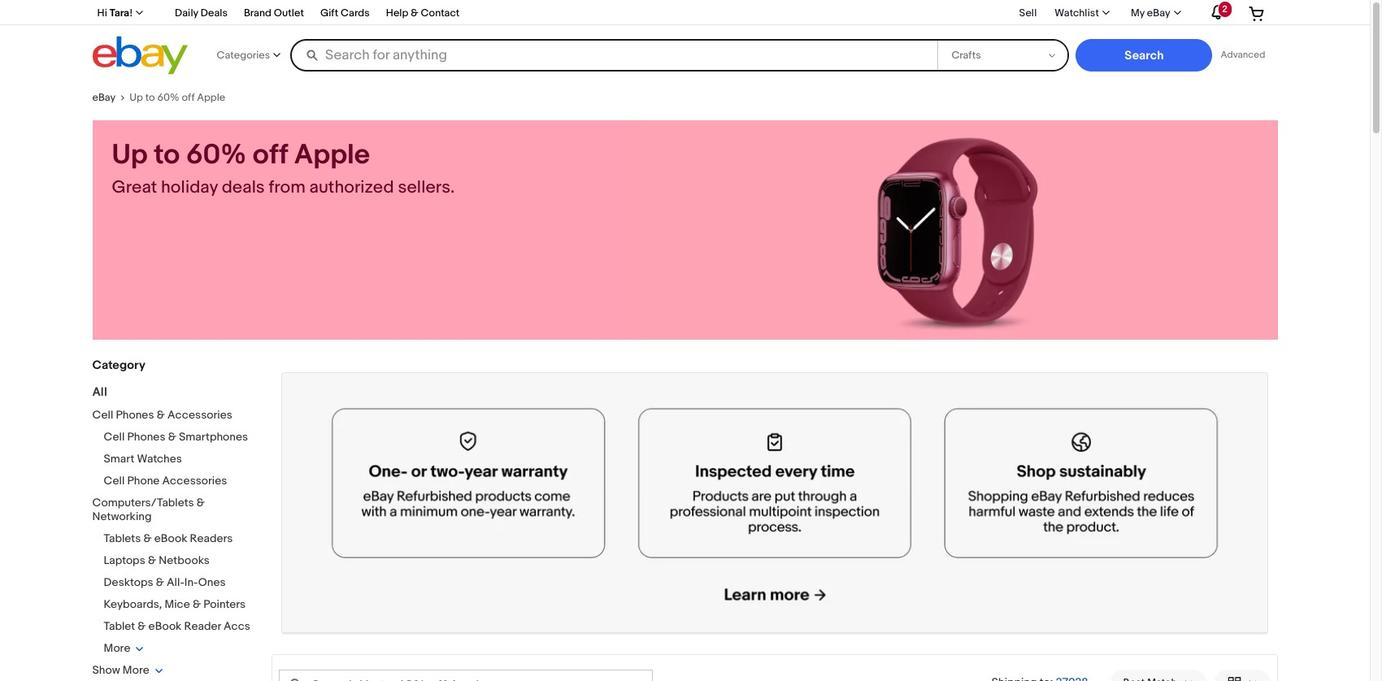 Task type: locate. For each thing, give the bounding box(es) containing it.
& left all-
[[156, 576, 164, 590]]

to
[[145, 91, 155, 104], [154, 138, 180, 172]]

daily deals link
[[175, 4, 228, 24]]

category
[[92, 358, 146, 373]]

cell down "all"
[[92, 408, 113, 422]]

0 vertical spatial to
[[145, 91, 155, 104]]

0 horizontal spatial apple
[[197, 91, 226, 104]]

0 horizontal spatial ebay
[[92, 91, 116, 104]]

to for up to 60% off apple great holiday deals from authorized sellers.
[[154, 138, 180, 172]]

computers/tablets
[[92, 496, 194, 510]]

ebay right my
[[1148, 7, 1171, 20]]

gift cards
[[320, 7, 370, 20]]

to up holiday
[[154, 138, 180, 172]]

up for up to 60% off apple great holiday deals from authorized sellers.
[[112, 138, 148, 172]]

hi
[[97, 7, 107, 20]]

0 vertical spatial accessories
[[168, 408, 232, 422]]

ebay home image
[[92, 36, 188, 75]]

ebay
[[1148, 7, 1171, 20], [92, 91, 116, 104]]

60% down ebay home image
[[157, 91, 179, 104]]

to right ebay link
[[145, 91, 155, 104]]

& down "cell phones & accessories" link
[[168, 430, 176, 444]]

view: gallery view image
[[1228, 675, 1258, 682]]

up
[[129, 91, 143, 104], [112, 138, 148, 172]]

accessories
[[168, 408, 232, 422], [162, 474, 227, 488]]

1 vertical spatial off
[[253, 138, 288, 172]]

contact
[[421, 7, 460, 20]]

60%
[[157, 91, 179, 104], [186, 138, 247, 172]]

my ebay link
[[1122, 3, 1189, 23]]

& up cell phones & smartphones link
[[157, 408, 165, 422]]

off
[[182, 91, 195, 104], [253, 138, 288, 172]]

account navigation
[[88, 0, 1278, 25]]

1 horizontal spatial off
[[253, 138, 288, 172]]

accs
[[224, 620, 250, 634]]

ebook
[[154, 532, 187, 546], [149, 620, 182, 634]]

None text field
[[282, 373, 1268, 633]]

gift cards link
[[320, 4, 370, 24]]

show more button
[[92, 664, 163, 678]]

1 horizontal spatial ebay
[[1148, 7, 1171, 20]]

cell up smart at the bottom of page
[[104, 430, 125, 444]]

ebook down keyboards, mice & pointers link in the left of the page
[[149, 620, 182, 634]]

accessories down watches
[[162, 474, 227, 488]]

up up great
[[112, 138, 148, 172]]

1 vertical spatial to
[[154, 138, 180, 172]]

brand
[[244, 7, 272, 20]]

daily
[[175, 7, 198, 20]]

none text field inside "up to 60% off apple" main content
[[282, 373, 1268, 633]]

apple down categories
[[197, 91, 226, 104]]

Enter your search keyword text field
[[279, 670, 653, 682]]

up inside up to 60% off apple great holiday deals from authorized sellers.
[[112, 138, 148, 172]]

keyboards, mice & pointers link
[[104, 598, 246, 612]]

banner
[[88, 0, 1278, 79]]

Search for anything text field
[[293, 41, 935, 70]]

0 vertical spatial up
[[129, 91, 143, 104]]

more
[[104, 642, 130, 656], [123, 664, 149, 678]]

60% up holiday
[[186, 138, 247, 172]]

60% inside up to 60% off apple great holiday deals from authorized sellers.
[[186, 138, 247, 172]]

cell phones & accessories link
[[92, 408, 232, 422]]

1 vertical spatial ebook
[[149, 620, 182, 634]]

up to 60% off apple great holiday deals from authorized sellers.
[[112, 138, 455, 198]]

apple up authorized
[[294, 138, 370, 172]]

up down ebay home image
[[129, 91, 143, 104]]

keyboards,
[[104, 598, 162, 612]]

my
[[1131, 7, 1145, 20]]

netbooks
[[159, 554, 210, 568]]

apple
[[197, 91, 226, 104], [294, 138, 370, 172]]

& right help
[[411, 7, 419, 20]]

more down tablet
[[104, 642, 130, 656]]

1 vertical spatial apple
[[294, 138, 370, 172]]

& up readers in the bottom left of the page
[[197, 496, 205, 510]]

computers/tablets & networking
[[92, 496, 205, 524]]

0 horizontal spatial 60%
[[157, 91, 179, 104]]

smart
[[104, 452, 135, 466]]

desktops
[[104, 576, 153, 590]]

ebay refurbished image
[[282, 373, 1268, 633]]

accessories up smartphones
[[168, 408, 232, 422]]

None submit
[[1077, 39, 1213, 72]]

ebook up netbooks
[[154, 532, 187, 546]]

&
[[411, 7, 419, 20], [157, 408, 165, 422], [168, 430, 176, 444], [197, 496, 205, 510], [143, 532, 152, 546], [148, 554, 156, 568], [156, 576, 164, 590], [193, 598, 201, 612], [138, 620, 146, 634]]

& right tablet
[[138, 620, 146, 634]]

0 vertical spatial ebay
[[1148, 7, 1171, 20]]

daily deals
[[175, 7, 228, 20]]

0 vertical spatial phones
[[116, 408, 154, 422]]

1 vertical spatial phones
[[127, 430, 166, 444]]

show more
[[92, 664, 149, 678]]

1 vertical spatial up
[[112, 138, 148, 172]]

0 vertical spatial off
[[182, 91, 195, 104]]

apple inside up to 60% off apple great holiday deals from authorized sellers.
[[294, 138, 370, 172]]

0 vertical spatial 60%
[[157, 91, 179, 104]]

all-
[[167, 576, 185, 590]]

& up desktops & all-in-ones link
[[148, 554, 156, 568]]

ebay down ebay home image
[[92, 91, 116, 104]]

cell down smart at the bottom of page
[[104, 474, 125, 488]]

off up from
[[253, 138, 288, 172]]

categories button
[[212, 38, 286, 73]]

1 horizontal spatial 60%
[[186, 138, 247, 172]]

all
[[92, 385, 107, 400]]

1 vertical spatial 60%
[[186, 138, 247, 172]]

cell
[[92, 408, 113, 422], [104, 430, 125, 444], [104, 474, 125, 488]]

to inside up to 60% off apple great holiday deals from authorized sellers.
[[154, 138, 180, 172]]

watchlist
[[1055, 7, 1100, 20]]

0 vertical spatial cell
[[92, 408, 113, 422]]

help & contact link
[[386, 4, 460, 24]]

from
[[269, 177, 306, 198]]

hi tara !
[[97, 7, 133, 20]]

1 horizontal spatial apple
[[294, 138, 370, 172]]

readers
[[190, 532, 233, 546]]

0 vertical spatial apple
[[197, 91, 226, 104]]

off down ebay home image
[[182, 91, 195, 104]]

phones
[[116, 408, 154, 422], [127, 430, 166, 444]]

1 vertical spatial ebay
[[92, 91, 116, 104]]

60% for up to 60% off apple great holiday deals from authorized sellers.
[[186, 138, 247, 172]]

0 horizontal spatial off
[[182, 91, 195, 104]]

networking
[[92, 510, 152, 524]]

more down the more button
[[123, 664, 149, 678]]

60% for up to 60% off apple
[[157, 91, 179, 104]]

off inside up to 60% off apple great holiday deals from authorized sellers.
[[253, 138, 288, 172]]

great
[[112, 177, 157, 198]]

mice
[[165, 598, 190, 612]]

desktops & all-in-ones link
[[104, 576, 226, 590]]

show
[[92, 664, 120, 678]]



Task type: vqa. For each thing, say whether or not it's contained in the screenshot.
Holder
no



Task type: describe. For each thing, give the bounding box(es) containing it.
ebay inside my ebay link
[[1148, 7, 1171, 20]]

to for up to 60% off apple
[[145, 91, 155, 104]]

up to 60% off apple main content
[[79, 79, 1291, 682]]

laptops & netbooks link
[[104, 554, 210, 568]]

in-
[[185, 576, 198, 590]]

none submit inside banner
[[1077, 39, 1213, 72]]

sellers.
[[398, 177, 455, 198]]

tablets & ebook readers laptops & netbooks desktops & all-in-ones keyboards, mice & pointers tablet & ebook reader accs
[[104, 532, 250, 634]]

tablet
[[104, 620, 135, 634]]

categories
[[217, 49, 270, 62]]

help & contact
[[386, 7, 460, 20]]

tablets & ebook readers link
[[104, 532, 233, 546]]

& inside account navigation
[[411, 7, 419, 20]]

tablets
[[104, 532, 141, 546]]

& inside computers/tablets & networking
[[197, 496, 205, 510]]

outlet
[[274, 7, 304, 20]]

ones
[[198, 576, 226, 590]]

my ebay
[[1131, 7, 1171, 20]]

cell phones & accessories cell phones & smartphones smart watches cell phone accessories
[[92, 408, 248, 488]]

up to 60% off apple
[[129, 91, 226, 104]]

2 button
[[1194, 1, 1236, 25]]

watchlist link
[[1046, 3, 1118, 23]]

brand outlet
[[244, 7, 304, 20]]

gift
[[320, 7, 339, 20]]

2
[[1223, 3, 1228, 15]]

ebay link
[[92, 91, 129, 104]]

sell
[[1020, 6, 1037, 19]]

pointers
[[204, 598, 246, 612]]

authorized
[[310, 177, 394, 198]]

deals
[[201, 7, 228, 20]]

smartphones
[[179, 430, 248, 444]]

cards
[[341, 7, 370, 20]]

computers/tablets & networking link
[[92, 496, 205, 524]]

ebay inside "up to 60% off apple" main content
[[92, 91, 116, 104]]

sell link
[[1012, 6, 1045, 19]]

1 vertical spatial cell
[[104, 430, 125, 444]]

your shopping cart image
[[1248, 4, 1267, 21]]

holiday
[[161, 177, 218, 198]]

phone
[[127, 474, 160, 488]]

& right mice
[[193, 598, 201, 612]]

off for up to 60% off apple great holiday deals from authorized sellers.
[[253, 138, 288, 172]]

1 vertical spatial more
[[123, 664, 149, 678]]

1 vertical spatial accessories
[[162, 474, 227, 488]]

!
[[129, 7, 133, 20]]

tablet & ebook reader accs link
[[104, 620, 250, 634]]

apple for up to 60% off apple great holiday deals from authorized sellers.
[[294, 138, 370, 172]]

off for up to 60% off apple
[[182, 91, 195, 104]]

0 vertical spatial more
[[104, 642, 130, 656]]

brand outlet link
[[244, 4, 304, 24]]

laptops
[[104, 554, 145, 568]]

deals
[[222, 177, 265, 198]]

reader
[[184, 620, 221, 634]]

cell phones & smartphones link
[[104, 430, 248, 444]]

advanced link
[[1213, 39, 1274, 72]]

smart watches link
[[104, 452, 182, 466]]

up for up to 60% off apple
[[129, 91, 143, 104]]

apple for up to 60% off apple
[[197, 91, 226, 104]]

help
[[386, 7, 409, 20]]

& up laptops & netbooks link
[[143, 532, 152, 546]]

0 vertical spatial ebook
[[154, 532, 187, 546]]

advanced
[[1221, 49, 1266, 61]]

banner containing sell
[[88, 0, 1278, 79]]

watches
[[137, 452, 182, 466]]

more button
[[104, 642, 144, 656]]

tara
[[110, 7, 129, 20]]

cell phone accessories link
[[104, 474, 227, 488]]

2 vertical spatial cell
[[104, 474, 125, 488]]



